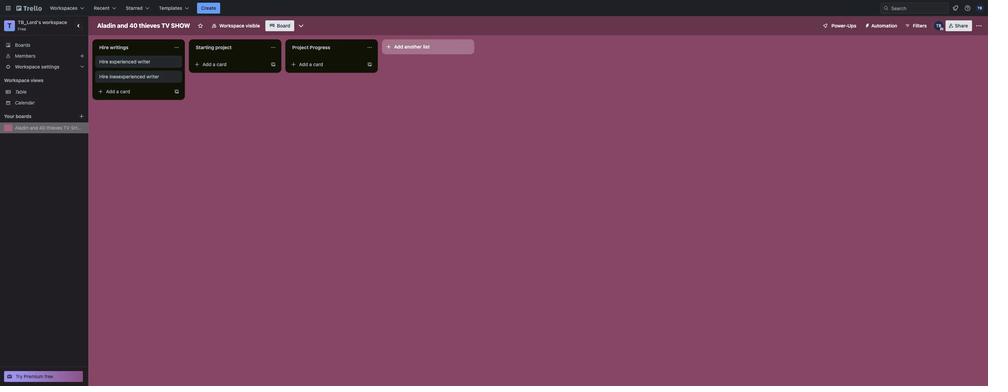 Task type: describe. For each thing, give the bounding box(es) containing it.
1 vertical spatial and
[[30, 125, 38, 131]]

a for writings
[[116, 89, 119, 94]]

aladin and 40 thieves tv show inside board name text box
[[97, 22, 190, 29]]

aladin inside aladin and 40 thieves tv show link
[[15, 125, 29, 131]]

project
[[215, 45, 232, 50]]

Starting project text field
[[192, 42, 266, 53]]

ups
[[848, 23, 857, 29]]

t
[[7, 22, 12, 30]]

0 notifications image
[[952, 4, 960, 12]]

workspace settings
[[15, 64, 59, 70]]

1 vertical spatial tv
[[64, 125, 70, 131]]

starred button
[[122, 3, 154, 14]]

workspace visible button
[[207, 20, 264, 31]]

templates
[[159, 5, 182, 11]]

another
[[404, 44, 422, 50]]

writer for hire inexexperienced writer
[[146, 74, 159, 80]]

create
[[201, 5, 216, 11]]

hire experienced writer
[[99, 59, 150, 65]]

add for starting project
[[203, 62, 212, 67]]

workspace
[[42, 19, 67, 25]]

Hire writings text field
[[95, 42, 170, 53]]

a for project
[[213, 62, 215, 67]]

templates button
[[155, 3, 193, 14]]

hire for hire experienced writer
[[99, 59, 108, 65]]

writings
[[110, 45, 128, 50]]

board
[[277, 23, 290, 29]]

tb_lord (tylerblack44) image
[[934, 21, 944, 31]]

open information menu image
[[964, 5, 971, 12]]

add inside add another list button
[[394, 44, 403, 50]]

filters
[[913, 23, 927, 29]]

Project Progress text field
[[288, 42, 363, 53]]

premium
[[24, 374, 43, 380]]

members
[[15, 53, 36, 59]]

project progress
[[292, 45, 330, 50]]

your boards with 1 items element
[[4, 112, 69, 121]]

your
[[4, 114, 14, 119]]

workspace navigation collapse icon image
[[74, 21, 84, 31]]

add a card button for project
[[192, 59, 268, 70]]

workspaces
[[50, 5, 77, 11]]

card for project
[[217, 62, 227, 67]]

project
[[292, 45, 309, 50]]

hire writings
[[99, 45, 128, 50]]

workspace views
[[4, 77, 44, 83]]

filters button
[[903, 20, 929, 31]]

try premium free
[[16, 374, 53, 380]]

aladin inside board name text box
[[97, 22, 116, 29]]

create from template… image for hire writings
[[174, 89, 179, 94]]

add a card button for writings
[[95, 86, 171, 97]]

add a card for progress
[[299, 62, 323, 67]]

recent button
[[90, 3, 120, 14]]

visible
[[246, 23, 260, 29]]

workspaces button
[[46, 3, 88, 14]]

table link
[[15, 89, 84, 95]]

hire inexexperienced writer
[[99, 74, 159, 80]]

boards
[[16, 114, 31, 119]]

starting
[[196, 45, 214, 50]]

tyler black (tylerblack44) image
[[976, 4, 984, 12]]

card for writings
[[120, 89, 130, 94]]

0 horizontal spatial aladin and 40 thieves tv show
[[15, 125, 85, 131]]

aladin and 40 thieves tv show link
[[15, 125, 85, 132]]

try premium free button
[[4, 372, 83, 383]]

1 vertical spatial 40
[[39, 125, 45, 131]]

automation button
[[862, 20, 901, 31]]



Task type: locate. For each thing, give the bounding box(es) containing it.
add a card button down starting project text box
[[192, 59, 268, 70]]

table
[[15, 89, 27, 95]]

experienced
[[109, 59, 136, 65]]

and inside board name text box
[[117, 22, 128, 29]]

boards
[[15, 42, 30, 48]]

card down inexexperienced
[[120, 89, 130, 94]]

add a card for writings
[[106, 89, 130, 94]]

add a card down inexexperienced
[[106, 89, 130, 94]]

inexexperienced
[[109, 74, 145, 80]]

create from template… image for project progress
[[367, 62, 372, 67]]

thieves
[[139, 22, 160, 29], [47, 125, 62, 131]]

sm image
[[862, 20, 872, 30]]

add a card button
[[192, 59, 268, 70], [288, 59, 364, 70], [95, 86, 171, 97]]

add left another
[[394, 44, 403, 50]]

tv down templates at the top left of page
[[161, 22, 170, 29]]

workspace for workspace visible
[[219, 23, 244, 29]]

add
[[394, 44, 403, 50], [203, 62, 212, 67], [299, 62, 308, 67], [106, 89, 115, 94]]

tv
[[161, 22, 170, 29], [64, 125, 70, 131]]

2 horizontal spatial create from template… image
[[367, 62, 372, 67]]

0 vertical spatial thieves
[[139, 22, 160, 29]]

40 down the your boards with 1 items element
[[39, 125, 45, 131]]

workspace visible
[[219, 23, 260, 29]]

add board image
[[79, 114, 84, 119]]

workspace inside button
[[219, 23, 244, 29]]

add down inexexperienced
[[106, 89, 115, 94]]

hire experienced writer link
[[99, 58, 178, 65]]

share button
[[946, 20, 972, 31]]

0 vertical spatial and
[[117, 22, 128, 29]]

workspace
[[219, 23, 244, 29], [15, 64, 40, 70], [4, 77, 29, 83]]

show down templates popup button
[[171, 22, 190, 29]]

0 horizontal spatial 40
[[39, 125, 45, 131]]

2 hire from the top
[[99, 59, 108, 65]]

aladin
[[97, 22, 116, 29], [15, 125, 29, 131]]

show inside board name text box
[[171, 22, 190, 29]]

2 horizontal spatial card
[[313, 62, 323, 67]]

1 hire from the top
[[99, 45, 109, 50]]

40 down starred
[[129, 22, 138, 29]]

progress
[[310, 45, 330, 50]]

a down starting project
[[213, 62, 215, 67]]

0 horizontal spatial add a card
[[106, 89, 130, 94]]

and
[[117, 22, 128, 29], [30, 125, 38, 131]]

writer
[[138, 59, 150, 65], [146, 74, 159, 80]]

0 horizontal spatial aladin
[[15, 125, 29, 131]]

boards link
[[0, 40, 88, 51]]

create from template… image
[[271, 62, 276, 67], [367, 62, 372, 67], [174, 89, 179, 94]]

t link
[[4, 20, 15, 31]]

0 vertical spatial show
[[171, 22, 190, 29]]

views
[[31, 77, 44, 83]]

0 vertical spatial writer
[[138, 59, 150, 65]]

hire down hire writings
[[99, 59, 108, 65]]

0 vertical spatial aladin and 40 thieves tv show
[[97, 22, 190, 29]]

workspace down members
[[15, 64, 40, 70]]

power-ups button
[[818, 20, 861, 31]]

tb_lord's workspace free
[[18, 19, 67, 32]]

show menu image
[[976, 22, 982, 29]]

0 horizontal spatial create from template… image
[[174, 89, 179, 94]]

add a card button down project progress text box
[[288, 59, 364, 70]]

power-ups
[[832, 23, 857, 29]]

0 horizontal spatial thieves
[[47, 125, 62, 131]]

1 horizontal spatial aladin and 40 thieves tv show
[[97, 22, 190, 29]]

add a card
[[203, 62, 227, 67], [299, 62, 323, 67], [106, 89, 130, 94]]

0 vertical spatial aladin
[[97, 22, 116, 29]]

add a card for project
[[203, 62, 227, 67]]

thieves inside board name text box
[[139, 22, 160, 29]]

add for project progress
[[299, 62, 308, 67]]

workspace inside dropdown button
[[15, 64, 40, 70]]

add a card down project progress
[[299, 62, 323, 67]]

and down the your boards with 1 items element
[[30, 125, 38, 131]]

0 horizontal spatial add a card button
[[95, 86, 171, 97]]

1 vertical spatial aladin and 40 thieves tv show
[[15, 125, 85, 131]]

show down add board image
[[71, 125, 85, 131]]

add another list button
[[382, 39, 474, 54]]

try
[[16, 374, 23, 380]]

hire
[[99, 45, 109, 50], [99, 59, 108, 65], [99, 74, 108, 80]]

1 vertical spatial writer
[[146, 74, 159, 80]]

hire for hire inexexperienced writer
[[99, 74, 108, 80]]

add a card down starting project
[[203, 62, 227, 67]]

add another list
[[394, 44, 430, 50]]

aladin down "boards"
[[15, 125, 29, 131]]

a down project progress
[[309, 62, 312, 67]]

1 vertical spatial aladin
[[15, 125, 29, 131]]

aladin down recent dropdown button
[[97, 22, 116, 29]]

card down progress
[[313, 62, 323, 67]]

writer for hire experienced writer
[[138, 59, 150, 65]]

primary element
[[0, 0, 988, 16]]

0 horizontal spatial tv
[[64, 125, 70, 131]]

hire for hire writings
[[99, 45, 109, 50]]

2 vertical spatial workspace
[[4, 77, 29, 83]]

1 horizontal spatial thieves
[[139, 22, 160, 29]]

1 horizontal spatial show
[[171, 22, 190, 29]]

0 vertical spatial workspace
[[219, 23, 244, 29]]

card down project
[[217, 62, 227, 67]]

0 vertical spatial hire
[[99, 45, 109, 50]]

1 horizontal spatial and
[[117, 22, 128, 29]]

starred
[[126, 5, 143, 11]]

and down starred
[[117, 22, 128, 29]]

1 horizontal spatial 40
[[129, 22, 138, 29]]

star or unstar board image
[[198, 23, 203, 29]]

0 horizontal spatial and
[[30, 125, 38, 131]]

automation
[[872, 23, 897, 29]]

this member is an admin of this board. image
[[940, 28, 943, 31]]

members link
[[0, 51, 88, 62]]

workspace up table on the top of page
[[4, 77, 29, 83]]

Search field
[[889, 3, 948, 13]]

tv inside board name text box
[[161, 22, 170, 29]]

power-
[[832, 23, 848, 29]]

search image
[[884, 5, 889, 11]]

0 vertical spatial 40
[[129, 22, 138, 29]]

hire inside text box
[[99, 45, 109, 50]]

1 vertical spatial thieves
[[47, 125, 62, 131]]

writer down hire experienced writer link
[[146, 74, 159, 80]]

3 hire from the top
[[99, 74, 108, 80]]

Board name text field
[[94, 20, 194, 31]]

1 vertical spatial hire
[[99, 59, 108, 65]]

a
[[213, 62, 215, 67], [309, 62, 312, 67], [116, 89, 119, 94]]

add a card button for progress
[[288, 59, 364, 70]]

hire left inexexperienced
[[99, 74, 108, 80]]

starting project
[[196, 45, 232, 50]]

workspace settings button
[[0, 62, 88, 72]]

2 horizontal spatial add a card
[[299, 62, 323, 67]]

40
[[129, 22, 138, 29], [39, 125, 45, 131]]

hire inexexperienced writer link
[[99, 73, 178, 80]]

a for progress
[[309, 62, 312, 67]]

settings
[[41, 64, 59, 70]]

customize views image
[[298, 22, 305, 29]]

2 vertical spatial hire
[[99, 74, 108, 80]]

add a card button down hire inexexperienced writer on the left top of the page
[[95, 86, 171, 97]]

card
[[217, 62, 227, 67], [313, 62, 323, 67], [120, 89, 130, 94]]

1 horizontal spatial a
[[213, 62, 215, 67]]

1 horizontal spatial tv
[[161, 22, 170, 29]]

thieves down starred popup button
[[139, 22, 160, 29]]

1 horizontal spatial create from template… image
[[271, 62, 276, 67]]

tb_lord's workspace link
[[18, 19, 67, 25]]

0 vertical spatial tv
[[161, 22, 170, 29]]

back to home image
[[16, 3, 42, 14]]

share
[[955, 23, 968, 29]]

1 horizontal spatial add a card
[[203, 62, 227, 67]]

calendar link
[[15, 100, 84, 106]]

1 vertical spatial workspace
[[15, 64, 40, 70]]

0 horizontal spatial a
[[116, 89, 119, 94]]

board link
[[265, 20, 294, 31]]

1 horizontal spatial aladin
[[97, 22, 116, 29]]

show
[[171, 22, 190, 29], [71, 125, 85, 131]]

thieves down the your boards with 1 items element
[[47, 125, 62, 131]]

tb_lord's
[[18, 19, 41, 25]]

create button
[[197, 3, 220, 14]]

aladin and 40 thieves tv show down starred popup button
[[97, 22, 190, 29]]

tv down calendar link
[[64, 125, 70, 131]]

workspace left the visible
[[219, 23, 244, 29]]

add down starting
[[203, 62, 212, 67]]

a down inexexperienced
[[116, 89, 119, 94]]

aladin and 40 thieves tv show down the your boards with 1 items element
[[15, 125, 85, 131]]

card for progress
[[313, 62, 323, 67]]

writer up hire inexexperienced writer link
[[138, 59, 150, 65]]

workspace for workspace views
[[4, 77, 29, 83]]

1 horizontal spatial card
[[217, 62, 227, 67]]

create from template… image for starting project
[[271, 62, 276, 67]]

1 vertical spatial show
[[71, 125, 85, 131]]

40 inside board name text box
[[129, 22, 138, 29]]

1 horizontal spatial add a card button
[[192, 59, 268, 70]]

free
[[18, 27, 26, 32]]

add for hire writings
[[106, 89, 115, 94]]

0 horizontal spatial card
[[120, 89, 130, 94]]

add down project
[[299, 62, 308, 67]]

your boards
[[4, 114, 31, 119]]

recent
[[94, 5, 110, 11]]

free
[[44, 374, 53, 380]]

list
[[423, 44, 430, 50]]

calendar
[[15, 100, 35, 106]]

workspace for workspace settings
[[15, 64, 40, 70]]

2 horizontal spatial a
[[309, 62, 312, 67]]

aladin and 40 thieves tv show
[[97, 22, 190, 29], [15, 125, 85, 131]]

2 horizontal spatial add a card button
[[288, 59, 364, 70]]

hire left writings
[[99, 45, 109, 50]]

0 horizontal spatial show
[[71, 125, 85, 131]]



Task type: vqa. For each thing, say whether or not it's contained in the screenshot.
AND inside "link"
yes



